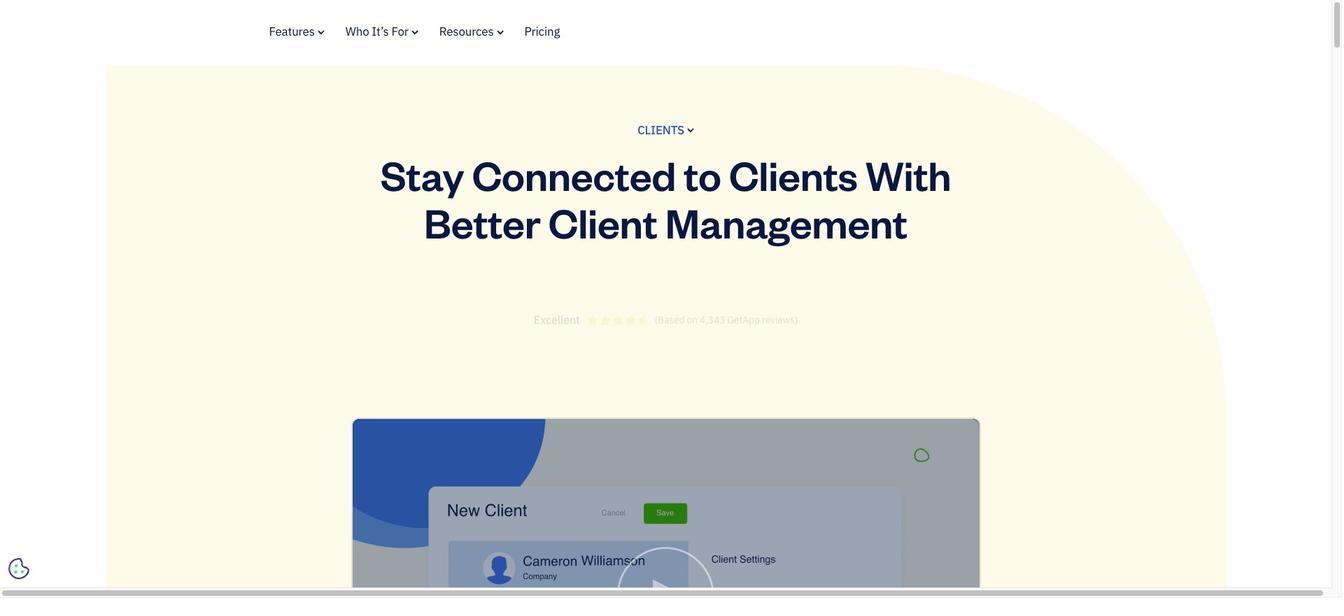 Task type: locate. For each thing, give the bounding box(es) containing it.
days!
[[604, 412, 627, 425]]

features link
[[269, 24, 325, 39]]

who it's for
[[346, 24, 409, 39]]

cookie consent banner dialog
[[10, 416, 220, 577]]

dialog
[[0, 0, 1342, 598]]

features
[[269, 24, 315, 39]]

required.
[[691, 412, 730, 425]]

to
[[684, 148, 721, 201]]

excellent
[[534, 311, 580, 325]]

resources link
[[439, 24, 504, 39]]

for
[[392, 24, 409, 39]]

)
[[795, 312, 798, 325]]

try
[[532, 412, 545, 425]]

it
[[547, 412, 553, 425]]

pricing link
[[525, 24, 560, 39]]

cancel
[[732, 412, 761, 425]]

management
[[665, 196, 908, 248]]

1 vertical spatial clients
[[729, 148, 858, 201]]

0 vertical spatial clients
[[638, 122, 685, 138]]

for
[[576, 412, 588, 425]]

4,343 getapp reviews link
[[700, 312, 795, 325]]

stay
[[381, 148, 464, 201]]

1 horizontal spatial clients
[[729, 148, 858, 201]]

who
[[346, 24, 369, 39]]

resources
[[439, 24, 494, 39]]

clients
[[638, 122, 685, 138], [729, 148, 858, 201]]

free
[[555, 412, 574, 425]]

(based
[[655, 312, 685, 325]]

clients inside stay connected to clients with better client management
[[729, 148, 858, 201]]

credit
[[644, 412, 668, 425]]

(based on 4,343 getapp reviews )
[[655, 312, 798, 325]]



Task type: describe. For each thing, give the bounding box(es) containing it.
pricing
[[525, 24, 560, 39]]

client
[[549, 196, 658, 248]]

30
[[590, 412, 602, 425]]

anytime.
[[763, 412, 800, 425]]

4,343
[[700, 312, 725, 325]]

reviews
[[762, 312, 795, 325]]

try it free for 30 days! no credit card required. cancel anytime.
[[532, 412, 800, 425]]

it's
[[372, 24, 389, 39]]

better
[[424, 196, 541, 248]]

getapp
[[728, 312, 760, 325]]

who it's for link
[[346, 24, 418, 39]]

on
[[687, 312, 698, 325]]

0 horizontal spatial clients
[[638, 122, 685, 138]]

with
[[866, 148, 951, 201]]

cookie preferences image
[[8, 559, 29, 580]]

no
[[629, 412, 642, 425]]

star rating image
[[587, 314, 649, 324]]

connected
[[472, 148, 676, 201]]

card
[[670, 412, 689, 425]]

stay connected to clients with better client management
[[381, 148, 951, 248]]



Task type: vqa. For each thing, say whether or not it's contained in the screenshot.
on
yes



